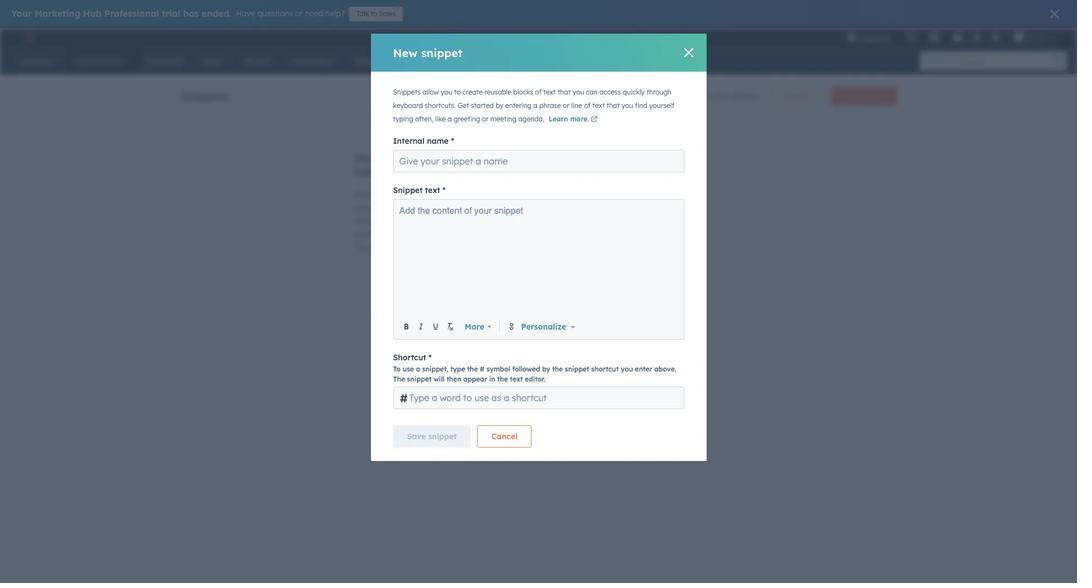 Task type: describe. For each thing, give the bounding box(es) containing it.
marketplaces button
[[923, 28, 947, 46]]

and up send
[[494, 203, 509, 213]]

symbol
[[487, 365, 511, 373]]

learn more. link
[[549, 115, 600, 125]]

your marketing hub professional trial has ended. have questions or need help?
[[11, 8, 345, 19]]

often,
[[415, 115, 434, 123]]

search image
[[1054, 57, 1062, 65]]

0 of 5 created
[[706, 91, 758, 101]]

# inside shortcut to use a snippet, type the # symbol followed by the snippet shortcut you enter above. the snippet will then appear in the text editor.
[[480, 365, 485, 373]]

above.
[[655, 365, 677, 373]]

cancel button
[[478, 426, 532, 448]]

5
[[723, 91, 728, 101]]

snippet text
[[393, 185, 440, 195]]

greg robinson image
[[1014, 32, 1025, 42]]

create for create snippet
[[841, 92, 862, 100]]

Internal name text field
[[393, 150, 684, 172]]

and inside save time writing emails and taking notes
[[497, 151, 518, 165]]

enter
[[635, 365, 653, 373]]

shortcuts.
[[425, 101, 456, 110]]

shortcut to use a snippet, type the # symbol followed by the snippet shortcut you enter above. the snippet will then appear in the text editor.
[[393, 353, 677, 384]]

learn more.
[[549, 115, 590, 123]]

editor.
[[525, 375, 546, 384]]

most
[[446, 189, 465, 199]]

yourself
[[650, 101, 675, 110]]

of inside snippets banner
[[713, 91, 721, 101]]

allow
[[423, 88, 439, 96]]

shortcut
[[393, 353, 426, 363]]

the inside 'create shortcuts to your most common responses in emails sent to prospects and notes logged in your crm. quickly send emails and log notes without having to type the same thing over and over.'
[[354, 243, 366, 253]]

find
[[635, 101, 648, 110]]

internal name
[[393, 136, 449, 146]]

close image
[[1051, 10, 1060, 18]]

1 vertical spatial notes
[[354, 216, 374, 226]]

Search HubSpot search field
[[920, 52, 1058, 71]]

snippets for snippets
[[181, 89, 229, 103]]

line
[[572, 101, 583, 110]]

create snippet button
[[832, 87, 897, 105]]

your up sent
[[427, 189, 444, 199]]

entering
[[506, 101, 532, 110]]

new folder
[[781, 92, 816, 100]]

folder
[[797, 92, 816, 100]]

in inside shortcut to use a snippet, type the # symbol followed by the snippet shortcut you enter above. the snippet will then appear in the text editor.
[[490, 375, 496, 384]]

talk to sales
[[357, 10, 396, 18]]

to inside snippets allow you to create reusable blocks of text that you can access quickly through keyboard shortcuts. get started by entering a phrase or line of text that you find yourself typing often, like a greeting or meeting agenda.
[[454, 88, 461, 96]]

more button
[[458, 321, 500, 332]]

create shortcuts to your most common responses in emails sent to prospects and notes logged in your crm. quickly send emails and log notes without having to type the same thing over and over.
[[354, 189, 516, 253]]

trial
[[162, 8, 180, 19]]

upgrade image
[[847, 33, 857, 43]]

the right followed
[[553, 365, 563, 373]]

1 vertical spatial a
[[448, 115, 452, 123]]

notes inside save time writing emails and taking notes
[[394, 165, 424, 179]]

link opens in a new window image
[[591, 116, 598, 123]]

of right blocks
[[535, 88, 542, 96]]

emails inside save time writing emails and taking notes
[[457, 151, 493, 165]]

0
[[706, 91, 711, 101]]

by inside snippets allow you to create reusable blocks of text that you can access quickly through keyboard shortcuts. get started by entering a phrase or line of text that you find yourself typing often, like a greeting or meeting agenda.
[[496, 101, 504, 110]]

2 vertical spatial or
[[482, 115, 489, 123]]

snippet
[[393, 185, 423, 195]]

marketing
[[35, 8, 80, 19]]

professional
[[104, 8, 159, 19]]

new snippet
[[393, 46, 463, 60]]

over
[[412, 243, 428, 253]]

to
[[393, 365, 401, 373]]

1 horizontal spatial in
[[404, 216, 411, 226]]

save for save snippet
[[407, 432, 426, 442]]

blocks
[[514, 88, 534, 96]]

quickly
[[623, 88, 645, 96]]

2 horizontal spatial or
[[563, 101, 570, 110]]

help image
[[953, 33, 964, 43]]

music button
[[1008, 28, 1063, 46]]

having
[[463, 230, 488, 240]]

sales
[[379, 10, 396, 18]]

you left 'can'
[[573, 88, 585, 96]]

access
[[600, 88, 621, 96]]

get
[[458, 101, 469, 110]]

greeting
[[454, 115, 480, 123]]

upgrade
[[859, 34, 891, 43]]

content
[[433, 206, 462, 216]]

0 horizontal spatial that
[[558, 88, 571, 96]]

send
[[482, 216, 500, 226]]

snippets for snippets allow you to create reusable blocks of text that you can access quickly through keyboard shortcuts. get started by entering a phrase or line of text that you find yourself typing often, like a greeting or meeting agenda.
[[393, 88, 421, 96]]

and down without
[[430, 243, 444, 253]]

started
[[471, 101, 494, 110]]

time
[[385, 151, 410, 165]]

shortcut
[[592, 365, 619, 373]]

to inside talk to sales button
[[371, 10, 377, 18]]

log
[[397, 230, 408, 240]]

personalize button
[[519, 321, 578, 333]]

reusable
[[485, 88, 512, 96]]

taking
[[354, 165, 390, 179]]

add the content of your snippet
[[399, 206, 523, 216]]

agenda.
[[519, 115, 545, 123]]

text up sent
[[425, 185, 440, 195]]

questions
[[257, 8, 293, 18]]

hubspot link
[[13, 30, 42, 44]]

Type a word to use as a shortcut text field
[[393, 387, 684, 409]]

phrase
[[540, 101, 561, 110]]



Task type: vqa. For each thing, say whether or not it's contained in the screenshot.
are
no



Task type: locate. For each thing, give the bounding box(es) containing it.
will
[[434, 375, 445, 384]]

to right shortcuts
[[418, 189, 425, 199]]

save snippet
[[407, 432, 457, 442]]

0 vertical spatial #
[[480, 365, 485, 373]]

new for new folder
[[781, 92, 795, 100]]

type inside shortcut to use a snippet, type the # symbol followed by the snippet shortcut you enter above. the snippet will then appear in the text editor.
[[451, 365, 466, 373]]

1 vertical spatial new
[[781, 92, 795, 100]]

of right content
[[465, 206, 472, 216]]

then
[[447, 375, 462, 384]]

calling icon button
[[902, 30, 921, 44]]

a right use
[[416, 365, 421, 373]]

1 vertical spatial by
[[542, 365, 551, 373]]

type down send
[[500, 230, 516, 240]]

add
[[399, 206, 415, 216]]

0 vertical spatial save
[[354, 151, 381, 165]]

1 horizontal spatial save
[[407, 432, 426, 442]]

have
[[236, 8, 255, 18]]

save inside save time writing emails and taking notes
[[354, 151, 381, 165]]

1 horizontal spatial type
[[500, 230, 516, 240]]

typing
[[393, 115, 414, 123]]

1 horizontal spatial new
[[781, 92, 795, 100]]

2 vertical spatial notes
[[410, 230, 431, 240]]

you up shortcuts.
[[441, 88, 453, 96]]

0 horizontal spatial new
[[393, 46, 418, 60]]

1 horizontal spatial or
[[482, 115, 489, 123]]

music
[[1027, 32, 1046, 41]]

you inside shortcut to use a snippet, type the # symbol followed by the snippet shortcut you enter above. the snippet will then appear in the text editor.
[[621, 365, 633, 373]]

emails up same
[[354, 230, 378, 240]]

or left line
[[563, 101, 570, 110]]

0 horizontal spatial or
[[295, 8, 303, 18]]

learn
[[549, 115, 568, 123]]

close image
[[684, 48, 693, 57]]

emails up common on the left
[[457, 151, 493, 165]]

dialog
[[371, 34, 707, 461]]

notifications image
[[991, 33, 1001, 43]]

2 vertical spatial a
[[416, 365, 421, 373]]

to up the get
[[454, 88, 461, 96]]

internal
[[393, 136, 425, 146]]

and down logged
[[380, 230, 395, 240]]

snippet,
[[422, 365, 449, 373]]

and down meeting
[[497, 151, 518, 165]]

writing
[[413, 151, 453, 165]]

0 horizontal spatial create
[[354, 189, 379, 199]]

your down common on the left
[[475, 206, 492, 216]]

snippet inside banner
[[864, 92, 888, 100]]

snippets inside banner
[[181, 89, 229, 103]]

1 vertical spatial save
[[407, 432, 426, 442]]

0 horizontal spatial in
[[393, 203, 400, 213]]

sent
[[428, 203, 444, 213]]

or left need at the top left of page
[[295, 8, 303, 18]]

1 horizontal spatial a
[[448, 115, 452, 123]]

text up phrase
[[544, 88, 556, 96]]

1 vertical spatial in
[[404, 216, 411, 226]]

0 horizontal spatial snippets
[[181, 89, 229, 103]]

menu containing music
[[839, 28, 1064, 46]]

you
[[441, 88, 453, 96], [573, 88, 585, 96], [622, 101, 634, 110], [621, 365, 633, 373]]

0 vertical spatial emails
[[457, 151, 493, 165]]

0 horizontal spatial #
[[400, 391, 408, 405]]

snippets banner
[[181, 84, 897, 105]]

1 horizontal spatial create
[[841, 92, 862, 100]]

snippets inside snippets allow you to create reusable blocks of text that you can access quickly through keyboard shortcuts. get started by entering a phrase or line of text that you find yourself typing often, like a greeting or meeting agenda.
[[393, 88, 421, 96]]

quickly
[[453, 216, 480, 226]]

followed
[[513, 365, 541, 373]]

by down reusable
[[496, 101, 504, 110]]

in down shortcuts
[[393, 203, 400, 213]]

snippet
[[421, 46, 463, 60], [864, 92, 888, 100], [495, 206, 523, 216], [565, 365, 590, 373], [407, 375, 432, 384], [429, 432, 457, 442]]

the up appear
[[467, 365, 478, 373]]

notes up over
[[410, 230, 431, 240]]

# down the at the left bottom
[[400, 391, 408, 405]]

of left 5
[[713, 91, 721, 101]]

in down symbol
[[490, 375, 496, 384]]

1 vertical spatial #
[[400, 391, 408, 405]]

the down symbol
[[498, 375, 508, 384]]

new
[[393, 46, 418, 60], [781, 92, 795, 100]]

type inside 'create shortcuts to your most common responses in emails sent to prospects and notes logged in your crm. quickly send emails and log notes without having to type the same thing over and over.'
[[500, 230, 516, 240]]

emails
[[457, 151, 493, 165], [402, 203, 426, 213], [354, 230, 378, 240]]

shortcut element
[[393, 387, 684, 409]]

text down followed
[[510, 375, 523, 384]]

you left find
[[622, 101, 634, 110]]

# inside shortcut element
[[400, 391, 408, 405]]

crm.
[[432, 216, 451, 226]]

a right like
[[448, 115, 452, 123]]

responses
[[354, 203, 391, 213]]

use
[[403, 365, 414, 373]]

0 horizontal spatial a
[[416, 365, 421, 373]]

create for create shortcuts to your most common responses in emails sent to prospects and notes logged in your crm. quickly send emails and log notes without having to type the same thing over and over.
[[354, 189, 379, 199]]

0 vertical spatial or
[[295, 8, 303, 18]]

1 horizontal spatial #
[[480, 365, 485, 373]]

in
[[393, 203, 400, 213], [404, 216, 411, 226], [490, 375, 496, 384]]

by
[[496, 101, 504, 110], [542, 365, 551, 373]]

like
[[436, 115, 446, 123]]

1 horizontal spatial snippets
[[393, 88, 421, 96]]

1 horizontal spatial that
[[607, 101, 620, 110]]

talk
[[357, 10, 369, 18]]

2 horizontal spatial in
[[490, 375, 496, 384]]

none text field inside dialog
[[400, 205, 678, 317]]

through
[[647, 88, 672, 96]]

personalize
[[521, 322, 567, 332]]

0 vertical spatial that
[[558, 88, 571, 96]]

1 horizontal spatial by
[[542, 365, 551, 373]]

help button
[[949, 28, 968, 46]]

the left same
[[354, 243, 366, 253]]

or
[[295, 8, 303, 18], [563, 101, 570, 110], [482, 115, 489, 123]]

logged
[[377, 216, 402, 226]]

0 vertical spatial in
[[393, 203, 400, 213]]

text
[[544, 88, 556, 96], [593, 101, 605, 110], [425, 185, 440, 195], [510, 375, 523, 384]]

2 vertical spatial in
[[490, 375, 496, 384]]

settings link
[[970, 31, 984, 43]]

settings image
[[972, 33, 982, 43]]

to down send
[[490, 230, 498, 240]]

# up appear
[[480, 365, 485, 373]]

that up phrase
[[558, 88, 571, 96]]

by inside shortcut to use a snippet, type the # symbol followed by the snippet shortcut you enter above. the snippet will then appear in the text editor.
[[542, 365, 551, 373]]

notes down responses
[[354, 216, 374, 226]]

0 horizontal spatial save
[[354, 151, 381, 165]]

that down access
[[607, 101, 620, 110]]

create inside 'create shortcuts to your most common responses in emails sent to prospects and notes logged in your crm. quickly send emails and log notes without having to type the same thing over and over.'
[[354, 189, 379, 199]]

new inside "button"
[[781, 92, 795, 100]]

2 horizontal spatial a
[[534, 101, 538, 110]]

or down started
[[482, 115, 489, 123]]

keyboard
[[393, 101, 423, 110]]

0 vertical spatial notes
[[394, 165, 424, 179]]

link opens in a new window image
[[591, 115, 598, 125]]

None text field
[[400, 205, 678, 317]]

#
[[480, 365, 485, 373], [400, 391, 408, 405]]

the right add
[[418, 206, 430, 216]]

1 vertical spatial or
[[563, 101, 570, 110]]

0 horizontal spatial by
[[496, 101, 504, 110]]

2 horizontal spatial emails
[[457, 151, 493, 165]]

of right line
[[584, 101, 591, 110]]

0 vertical spatial a
[[534, 101, 538, 110]]

1 vertical spatial type
[[451, 365, 466, 373]]

snippets allow you to create reusable blocks of text that you can access quickly through keyboard shortcuts. get started by entering a phrase or line of text that you find yourself typing often, like a greeting or meeting agenda.
[[393, 88, 675, 123]]

common
[[467, 189, 499, 199]]

new left folder
[[781, 92, 795, 100]]

emails down snippet text
[[402, 203, 426, 213]]

create inside button
[[841, 92, 862, 100]]

by up editor.
[[542, 365, 551, 373]]

1 vertical spatial emails
[[402, 203, 426, 213]]

save snippet button
[[393, 426, 471, 448]]

prospects
[[456, 203, 492, 213]]

0 vertical spatial create
[[841, 92, 862, 100]]

more.
[[571, 115, 590, 123]]

hub
[[83, 8, 102, 19]]

0 vertical spatial new
[[393, 46, 418, 60]]

to right talk
[[371, 10, 377, 18]]

your down sent
[[413, 216, 430, 226]]

help?
[[326, 8, 345, 18]]

your inside dialog
[[475, 206, 492, 216]]

need
[[305, 8, 323, 18]]

menu
[[839, 28, 1064, 46]]

a up agenda.
[[534, 101, 538, 110]]

text inside shortcut to use a snippet, type the # symbol followed by the snippet shortcut you enter above. the snippet will then appear in the text editor.
[[510, 375, 523, 384]]

appear
[[464, 375, 488, 384]]

meeting
[[491, 115, 517, 123]]

more
[[465, 322, 485, 332]]

1 vertical spatial create
[[354, 189, 379, 199]]

1 horizontal spatial emails
[[402, 203, 426, 213]]

text up link opens in a new window image on the right top of page
[[593, 101, 605, 110]]

save inside button
[[407, 432, 426, 442]]

0 horizontal spatial emails
[[354, 230, 378, 240]]

dialog containing new snippet
[[371, 34, 707, 461]]

notes
[[394, 165, 424, 179], [354, 216, 374, 226], [410, 230, 431, 240]]

a inside shortcut to use a snippet, type the # symbol followed by the snippet shortcut you enter above. the snippet will then appear in the text editor.
[[416, 365, 421, 373]]

you left enter
[[621, 365, 633, 373]]

save for save time writing emails and taking notes
[[354, 151, 381, 165]]

in up log
[[404, 216, 411, 226]]

create
[[463, 88, 483, 96]]

create right folder
[[841, 92, 862, 100]]

search button
[[1049, 52, 1068, 71]]

over.
[[446, 243, 463, 253]]

hubspot image
[[20, 30, 34, 44]]

marketplaces image
[[930, 33, 940, 43]]

shortcuts
[[381, 189, 415, 199]]

type up then
[[451, 365, 466, 373]]

the
[[393, 375, 405, 384]]

new down sales
[[393, 46, 418, 60]]

new folder button
[[772, 87, 825, 105]]

notes up snippet
[[394, 165, 424, 179]]

to right sent
[[446, 203, 454, 213]]

2 vertical spatial emails
[[354, 230, 378, 240]]

has
[[183, 8, 199, 19]]

0 vertical spatial by
[[496, 101, 504, 110]]

create snippet
[[841, 92, 888, 100]]

create up responses
[[354, 189, 379, 199]]

without
[[433, 230, 461, 240]]

or inside your marketing hub professional trial has ended. have questions or need help?
[[295, 8, 303, 18]]

0 vertical spatial type
[[500, 230, 516, 240]]

ended.
[[202, 8, 232, 19]]

save time writing emails and taking notes
[[354, 151, 518, 179]]

new for new snippet
[[393, 46, 418, 60]]

menu item
[[899, 28, 901, 46]]

0 horizontal spatial type
[[451, 365, 466, 373]]

your
[[11, 8, 32, 19]]

name
[[427, 136, 449, 146]]

1 vertical spatial that
[[607, 101, 620, 110]]

calling icon image
[[906, 32, 916, 43]]



